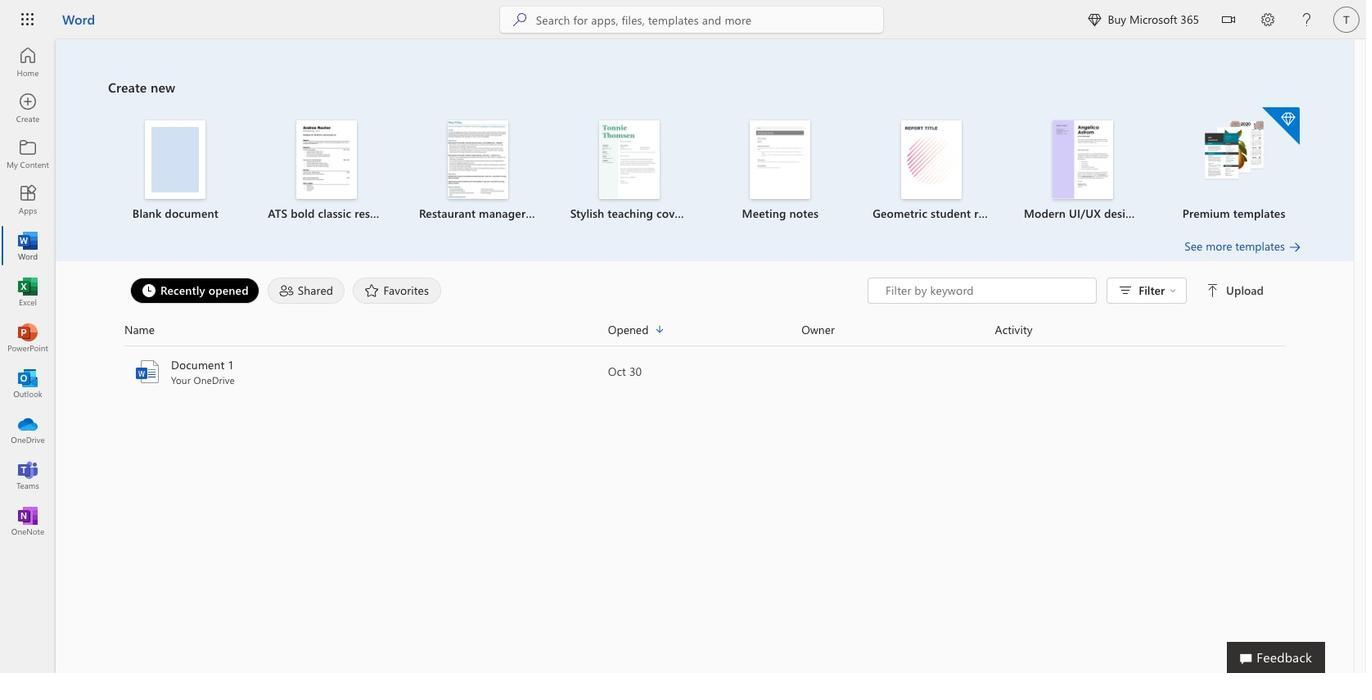Task type: vqa. For each thing, say whether or not it's contained in the screenshot.
the My
no



Task type: locate. For each thing, give the bounding box(es) containing it.
list inside create new main content
[[108, 106, 1302, 238]]

feedback
[[1257, 648, 1313, 666]]

recently opened element
[[130, 278, 259, 304]]

premium templates diamond image
[[1263, 107, 1300, 145]]

new
[[151, 79, 175, 96]]

name
[[124, 321, 155, 337]]

row
[[124, 320, 1285, 346]]

meeting notes image
[[750, 120, 811, 199]]

1 horizontal spatial resume
[[529, 206, 568, 221]]

1 letter from the left
[[689, 206, 717, 221]]

student
[[931, 206, 971, 221]]

stylish teaching cover letter element
[[564, 120, 717, 222]]

teaching
[[608, 206, 653, 221]]

shared
[[298, 282, 333, 298]]

stylish
[[570, 206, 605, 221]]

1 horizontal spatial cover
[[1153, 206, 1182, 221]]

letter
[[689, 206, 717, 221], [1185, 206, 1214, 221]]

2 resume from the left
[[529, 206, 568, 221]]

cover left premium
[[1153, 206, 1182, 221]]

oct 30
[[608, 364, 642, 379]]

templates
[[1234, 206, 1286, 221], [1236, 238, 1285, 254]]

create new main content
[[56, 39, 1354, 394]]

geometric student report image
[[902, 120, 962, 199]]

cover right the "teaching"
[[657, 206, 685, 221]]

list
[[108, 106, 1302, 238]]

buy
[[1108, 11, 1127, 27]]

list containing blank document
[[108, 106, 1302, 238]]

create new
[[108, 79, 175, 96]]

resume
[[355, 206, 393, 221], [529, 206, 568, 221]]

0 horizontal spatial letter
[[689, 206, 717, 221]]

name document 1 cell
[[124, 357, 608, 386]]

365
[[1181, 11, 1200, 27]]

notes
[[790, 206, 819, 221]]

stylish teaching cover letter image
[[599, 120, 660, 199]]

opened button
[[608, 320, 802, 339]]

ats
[[268, 206, 288, 221]]

2 letter from the left
[[1185, 206, 1214, 221]]

home image
[[20, 54, 36, 70]]

templates up the see more templates button
[[1234, 206, 1286, 221]]

recently opened tab
[[126, 278, 263, 304]]

row containing name
[[124, 320, 1285, 346]]

row inside create new main content
[[124, 320, 1285, 346]]

templates right more
[[1236, 238, 1285, 254]]

your
[[171, 373, 191, 386]]

tab list containing recently opened
[[126, 278, 868, 304]]

None search field
[[500, 7, 883, 33]]

0 horizontal spatial cover
[[657, 206, 685, 221]]

recently opened
[[160, 282, 249, 298]]

excel image
[[20, 283, 36, 300]]

letter left meeting
[[689, 206, 717, 221]]

manager
[[479, 206, 526, 221]]

meeting
[[742, 206, 787, 221]]

0 horizontal spatial resume
[[355, 206, 393, 221]]

letter up see
[[1185, 206, 1214, 221]]

2 cover from the left
[[1153, 206, 1182, 221]]

recently
[[160, 282, 205, 298]]

bold
[[291, 206, 315, 221]]

tab list inside create new main content
[[126, 278, 868, 304]]

owner
[[802, 321, 835, 337]]

letter inside 'element'
[[1185, 206, 1214, 221]]

onedrive
[[194, 373, 235, 386]]

navigation
[[0, 39, 56, 544]]

see
[[1185, 238, 1203, 254]]

 buy microsoft 365
[[1088, 11, 1200, 27]]

owner button
[[802, 320, 995, 339]]

restaurant
[[419, 206, 476, 221]]


[[1170, 287, 1177, 294]]

resume left stylish
[[529, 206, 568, 221]]

document
[[165, 206, 219, 221]]

teams image
[[20, 467, 36, 483]]

geometric student report element
[[866, 120, 1008, 222]]

word banner
[[0, 0, 1367, 43]]

1 vertical spatial templates
[[1236, 238, 1285, 254]]

tab list
[[126, 278, 868, 304]]

premium
[[1183, 206, 1231, 221]]

restaurant manager resume image
[[448, 120, 508, 199]]

1 horizontal spatial letter
[[1185, 206, 1214, 221]]

1
[[228, 357, 234, 373]]

outlook image
[[20, 375, 36, 391]]

onedrive image
[[20, 421, 36, 437]]

name button
[[124, 320, 608, 339]]

favorites tab
[[349, 278, 445, 304]]

cover
[[657, 206, 685, 221], [1153, 206, 1182, 221]]

Search box. Suggestions appear as you type. search field
[[536, 7, 883, 33]]

resume right classic
[[355, 206, 393, 221]]



Task type: describe. For each thing, give the bounding box(es) containing it.

[[1207, 284, 1220, 297]]

ats bold classic resume
[[268, 206, 393, 221]]

my content image
[[20, 146, 36, 162]]


[[1222, 13, 1236, 26]]

t button
[[1327, 0, 1367, 39]]

designer
[[1104, 206, 1150, 221]]

displaying 1 out of 1 files. status
[[868, 278, 1267, 304]]

classic
[[318, 206, 351, 221]]

1 cover from the left
[[657, 206, 685, 221]]

1 resume from the left
[[355, 206, 393, 221]]

oct
[[608, 364, 626, 379]]

see more templates button
[[1185, 238, 1302, 255]]

 upload
[[1207, 282, 1264, 298]]

favorites
[[384, 282, 429, 298]]

powerpoint image
[[20, 329, 36, 346]]

cover inside 'element'
[[1153, 206, 1182, 221]]

report
[[975, 206, 1008, 221]]

none search field inside word banner
[[500, 7, 883, 33]]

modern
[[1024, 206, 1066, 221]]

document 1 your onedrive
[[171, 357, 235, 386]]

modern ui/ux designer cover letter
[[1024, 206, 1214, 221]]

see more templates
[[1185, 238, 1285, 254]]

restaurant manager resume element
[[412, 120, 568, 222]]

blank
[[133, 206, 162, 221]]

create
[[108, 79, 147, 96]]

templates inside button
[[1236, 238, 1285, 254]]

more
[[1206, 238, 1233, 254]]

ats bold classic resume element
[[261, 120, 393, 222]]

onenote image
[[20, 513, 36, 529]]

blank document element
[[110, 120, 241, 222]]

opened
[[209, 282, 249, 298]]

ats bold classic resume image
[[297, 120, 357, 199]]

word image
[[134, 359, 160, 385]]

feedback button
[[1227, 642, 1326, 673]]

ui/ux
[[1069, 206, 1101, 221]]


[[1088, 13, 1102, 26]]

premium templates
[[1183, 206, 1286, 221]]

microsoft
[[1130, 11, 1178, 27]]

0 vertical spatial templates
[[1234, 206, 1286, 221]]

meeting notes element
[[715, 120, 846, 222]]

upload
[[1227, 282, 1264, 298]]

geometric
[[873, 206, 928, 221]]

 button
[[1209, 0, 1249, 43]]

shared tab
[[263, 278, 349, 304]]

activity
[[995, 321, 1033, 337]]

apps image
[[20, 192, 36, 208]]

activity, column 4 of 4 column header
[[995, 320, 1285, 339]]

filter
[[1139, 282, 1165, 298]]

blank document
[[133, 206, 219, 221]]

restaurant manager resume
[[419, 206, 568, 221]]

premium templates element
[[1169, 107, 1300, 222]]

meeting notes
[[742, 206, 819, 221]]

Filter by keyword text field
[[884, 282, 1088, 299]]

create image
[[20, 100, 36, 116]]

modern ui/ux designer cover letter element
[[1017, 120, 1214, 222]]

filter 
[[1139, 282, 1177, 298]]

document
[[171, 357, 225, 373]]

word image
[[20, 237, 36, 254]]

opened
[[608, 321, 649, 337]]

shared element
[[268, 278, 345, 304]]

word
[[62, 11, 95, 28]]

modern ui/ux designer cover letter image
[[1053, 120, 1113, 199]]

geometric student report
[[873, 206, 1008, 221]]

premium templates image
[[1204, 120, 1265, 181]]

30
[[630, 364, 642, 379]]

stylish teaching cover letter
[[570, 206, 717, 221]]

t
[[1344, 14, 1350, 26]]

favorites element
[[353, 278, 441, 304]]



